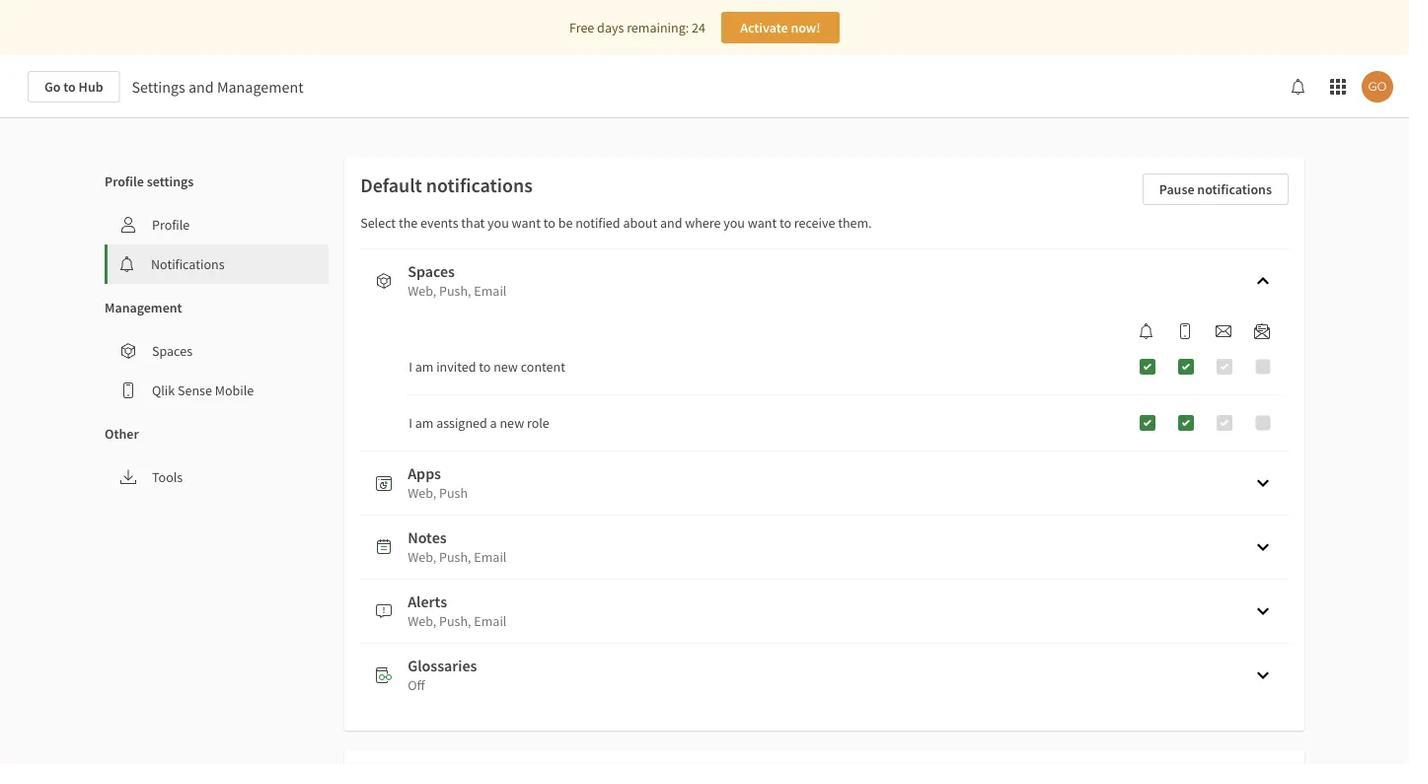 Task type: locate. For each thing, give the bounding box(es) containing it.
0 vertical spatial spaces
[[408, 262, 455, 281]]

1 vertical spatial push,
[[439, 549, 471, 566]]

i left invited at the top left
[[409, 358, 412, 376]]

notifications bundled in a daily email digest image
[[1254, 324, 1270, 339]]

glossaries
[[408, 656, 477, 676]]

0 vertical spatial management
[[217, 77, 304, 97]]

i
[[409, 358, 412, 376], [409, 414, 412, 432]]

0 horizontal spatial and
[[189, 77, 214, 97]]

0 vertical spatial profile
[[105, 173, 144, 190]]

activate now!
[[740, 19, 821, 37]]

0 horizontal spatial management
[[105, 299, 182, 317]]

1 vertical spatial email
[[474, 549, 507, 566]]

to left the be
[[544, 214, 555, 232]]

3 push, from the top
[[439, 613, 471, 631]]

notifications right "pause"
[[1197, 181, 1272, 198]]

0 vertical spatial new
[[494, 358, 518, 376]]

notifications inside pause notifications button
[[1197, 181, 1272, 198]]

am left invited at the top left
[[415, 358, 434, 376]]

push, for alerts
[[439, 613, 471, 631]]

3 web, from the top
[[408, 549, 436, 566]]

free days remaining: 24
[[570, 19, 706, 37]]

and
[[189, 77, 214, 97], [660, 214, 682, 232]]

web, inside "alerts web, push, email"
[[408, 613, 436, 631]]

notifications when using qlik sense in a browser image
[[1139, 324, 1155, 339]]

0 horizontal spatial want
[[512, 214, 541, 232]]

1 horizontal spatial notifications
[[1197, 181, 1272, 198]]

free
[[570, 19, 594, 37]]

to right invited at the top left
[[479, 358, 491, 376]]

2 push, from the top
[[439, 549, 471, 566]]

notifications up that
[[426, 173, 533, 198]]

email up glossaries
[[474, 613, 507, 631]]

days
[[597, 19, 624, 37]]

0 horizontal spatial notifications
[[426, 173, 533, 198]]

spaces web, push, email
[[408, 262, 507, 300]]

push notifications in qlik sense mobile element
[[1169, 324, 1201, 339]]

push, inside notes web, push, email
[[439, 549, 471, 566]]

tools link
[[105, 458, 329, 497]]

new
[[494, 358, 518, 376], [500, 414, 524, 432]]

profile link
[[105, 205, 329, 245]]

2 am from the top
[[415, 414, 434, 432]]

profile for profile
[[152, 216, 190, 234]]

profile left settings
[[105, 173, 144, 190]]

assigned
[[436, 414, 487, 432]]

1 email from the top
[[474, 282, 507, 300]]

1 vertical spatial management
[[105, 299, 182, 317]]

new for content
[[494, 358, 518, 376]]

spaces
[[408, 262, 455, 281], [152, 342, 192, 360]]

glossaries off
[[408, 656, 477, 695]]

1 horizontal spatial profile
[[152, 216, 190, 234]]

gary orlando image
[[1362, 71, 1394, 103]]

notifications when using qlik sense in a browser element
[[1131, 324, 1163, 339]]

you right that
[[488, 214, 509, 232]]

0 vertical spatial i
[[409, 358, 412, 376]]

content
[[521, 358, 565, 376]]

1 am from the top
[[415, 358, 434, 376]]

web, down alerts
[[408, 613, 436, 631]]

web, inside notes web, push, email
[[408, 549, 436, 566]]

qlik
[[152, 382, 175, 400]]

profile
[[105, 173, 144, 190], [152, 216, 190, 234]]

am left assigned at the left of the page
[[415, 414, 434, 432]]

to
[[63, 78, 76, 96], [544, 214, 555, 232], [780, 214, 792, 232], [479, 358, 491, 376]]

notifications
[[426, 173, 533, 198], [1197, 181, 1272, 198]]

0 horizontal spatial profile
[[105, 173, 144, 190]]

0 vertical spatial push,
[[439, 282, 471, 300]]

apps
[[408, 464, 441, 484]]

1 push, from the top
[[439, 282, 471, 300]]

notes web, push, email
[[408, 528, 507, 566]]

push, inside "alerts web, push, email"
[[439, 613, 471, 631]]

web, inside spaces web, push, email
[[408, 282, 436, 300]]

email for notes
[[474, 549, 507, 566]]

push, down 'notes' at the bottom of the page
[[439, 549, 471, 566]]

web, down the
[[408, 282, 436, 300]]

spaces for spaces
[[152, 342, 192, 360]]

web,
[[408, 282, 436, 300], [408, 485, 436, 502], [408, 549, 436, 566], [408, 613, 436, 631]]

1 web, from the top
[[408, 282, 436, 300]]

new left content
[[494, 358, 518, 376]]

push, down alerts
[[439, 613, 471, 631]]

new right a
[[500, 414, 524, 432]]

push, inside spaces web, push, email
[[439, 282, 471, 300]]

activate
[[740, 19, 788, 37]]

off
[[408, 677, 425, 695]]

email for alerts
[[474, 613, 507, 631]]

1 horizontal spatial want
[[748, 214, 777, 232]]

1 i from the top
[[409, 358, 412, 376]]

and right about in the top left of the page
[[660, 214, 682, 232]]

default
[[360, 173, 422, 198]]

0 vertical spatial am
[[415, 358, 434, 376]]

1 vertical spatial i
[[409, 414, 412, 432]]

0 vertical spatial and
[[189, 77, 214, 97]]

1 horizontal spatial and
[[660, 214, 682, 232]]

profile up notifications on the top of page
[[152, 216, 190, 234]]

you right where
[[724, 214, 745, 232]]

1 horizontal spatial spaces
[[408, 262, 455, 281]]

web, for apps
[[408, 485, 436, 502]]

them.
[[838, 214, 872, 232]]

want
[[512, 214, 541, 232], [748, 214, 777, 232]]

3 email from the top
[[474, 613, 507, 631]]

i left assigned at the left of the page
[[409, 414, 412, 432]]

spaces link
[[105, 332, 329, 371]]

other
[[105, 425, 139, 443]]

email inside spaces web, push, email
[[474, 282, 507, 300]]

email
[[474, 282, 507, 300], [474, 549, 507, 566], [474, 613, 507, 631]]

email inside notes web, push, email
[[474, 549, 507, 566]]

1 horizontal spatial you
[[724, 214, 745, 232]]

push,
[[439, 282, 471, 300], [439, 549, 471, 566], [439, 613, 471, 631]]

push, down events
[[439, 282, 471, 300]]

you
[[488, 214, 509, 232], [724, 214, 745, 232]]

web, down apps
[[408, 485, 436, 502]]

spaces up qlik
[[152, 342, 192, 360]]

1 you from the left
[[488, 214, 509, 232]]

push, for notes
[[439, 549, 471, 566]]

1 vertical spatial am
[[415, 414, 434, 432]]

want left the be
[[512, 214, 541, 232]]

2 vertical spatial push,
[[439, 613, 471, 631]]

web, for spaces
[[408, 282, 436, 300]]

now!
[[791, 19, 821, 37]]

and right settings
[[189, 77, 214, 97]]

push notifications in qlik sense mobile image
[[1177, 324, 1193, 339]]

management
[[217, 77, 304, 97], [105, 299, 182, 317]]

that
[[461, 214, 485, 232]]

want left receive
[[748, 214, 777, 232]]

2 i from the top
[[409, 414, 412, 432]]

2 email from the top
[[474, 549, 507, 566]]

2 vertical spatial email
[[474, 613, 507, 631]]

email down that
[[474, 282, 507, 300]]

notifications sent to your email image
[[1216, 324, 1232, 339]]

web, down 'notes' at the bottom of the page
[[408, 549, 436, 566]]

email inside "alerts web, push, email"
[[474, 613, 507, 631]]

am
[[415, 358, 434, 376], [415, 414, 434, 432]]

1 vertical spatial spaces
[[152, 342, 192, 360]]

email for spaces
[[474, 282, 507, 300]]

1 horizontal spatial management
[[217, 77, 304, 97]]

alerts
[[408, 592, 447, 612]]

spaces inside spaces web, push, email
[[408, 262, 455, 281]]

0 horizontal spatial you
[[488, 214, 509, 232]]

0 horizontal spatial spaces
[[152, 342, 192, 360]]

0 vertical spatial email
[[474, 282, 507, 300]]

remaining:
[[627, 19, 689, 37]]

spaces down events
[[408, 262, 455, 281]]

1 vertical spatial profile
[[152, 216, 190, 234]]

1 want from the left
[[512, 214, 541, 232]]

email up "alerts web, push, email"
[[474, 549, 507, 566]]

pause notifications
[[1159, 181, 1272, 198]]

am for invited
[[415, 358, 434, 376]]

2 web, from the top
[[408, 485, 436, 502]]

4 web, from the top
[[408, 613, 436, 631]]

web, inside apps web, push
[[408, 485, 436, 502]]

1 vertical spatial new
[[500, 414, 524, 432]]



Task type: describe. For each thing, give the bounding box(es) containing it.
qlik sense mobile link
[[105, 371, 329, 411]]

profile settings
[[105, 173, 194, 190]]

hub
[[79, 78, 103, 96]]

i for i am invited to new content
[[409, 358, 412, 376]]

am for assigned
[[415, 414, 434, 432]]

settings and management
[[132, 77, 304, 97]]

invited
[[436, 358, 476, 376]]

new for role
[[500, 414, 524, 432]]

1 vertical spatial and
[[660, 214, 682, 232]]

24
[[692, 19, 706, 37]]

select
[[360, 214, 396, 232]]

select the events that you want to be notified about and where you want to receive them.
[[360, 214, 872, 232]]

where
[[685, 214, 721, 232]]

notifications sent to your email element
[[1208, 324, 1240, 339]]

push
[[439, 485, 468, 502]]

alerts web, push, email
[[408, 592, 507, 631]]

to left receive
[[780, 214, 792, 232]]

profile for profile settings
[[105, 173, 144, 190]]

a
[[490, 414, 497, 432]]

activate now! link
[[721, 12, 840, 43]]

the
[[399, 214, 418, 232]]

role
[[527, 414, 550, 432]]

notes
[[408, 528, 447, 548]]

notifications
[[151, 256, 225, 273]]

default notifications
[[360, 173, 533, 198]]

about
[[623, 214, 657, 232]]

notifications bundled in a daily email digest element
[[1246, 324, 1278, 339]]

notifications for default notifications
[[426, 173, 533, 198]]

notifications for pause notifications
[[1197, 181, 1272, 198]]

push, for spaces
[[439, 282, 471, 300]]

i am assigned a new role
[[409, 414, 550, 432]]

settings
[[132, 77, 185, 97]]

go
[[44, 78, 61, 96]]

go to hub
[[44, 78, 103, 96]]

spaces for spaces web, push, email
[[408, 262, 455, 281]]

i for i am assigned a new role
[[409, 414, 412, 432]]

to right go
[[63, 78, 76, 96]]

2 you from the left
[[724, 214, 745, 232]]

apps web, push
[[408, 464, 468, 502]]

2 want from the left
[[748, 214, 777, 232]]

receive
[[794, 214, 835, 232]]

mobile
[[215, 382, 254, 400]]

pause notifications button
[[1143, 174, 1289, 205]]

sense
[[178, 382, 212, 400]]

qlik sense mobile
[[152, 382, 254, 400]]

events
[[420, 214, 458, 232]]

i am invited to new content
[[409, 358, 565, 376]]

notified
[[576, 214, 620, 232]]

tools
[[152, 469, 183, 487]]

be
[[558, 214, 573, 232]]

notifications link
[[108, 245, 329, 284]]

settings
[[147, 173, 194, 190]]

go to hub link
[[28, 71, 120, 103]]

web, for alerts
[[408, 613, 436, 631]]

web, for notes
[[408, 549, 436, 566]]

pause
[[1159, 181, 1195, 198]]



Task type: vqa. For each thing, say whether or not it's contained in the screenshot.
Apps Web, Push
yes



